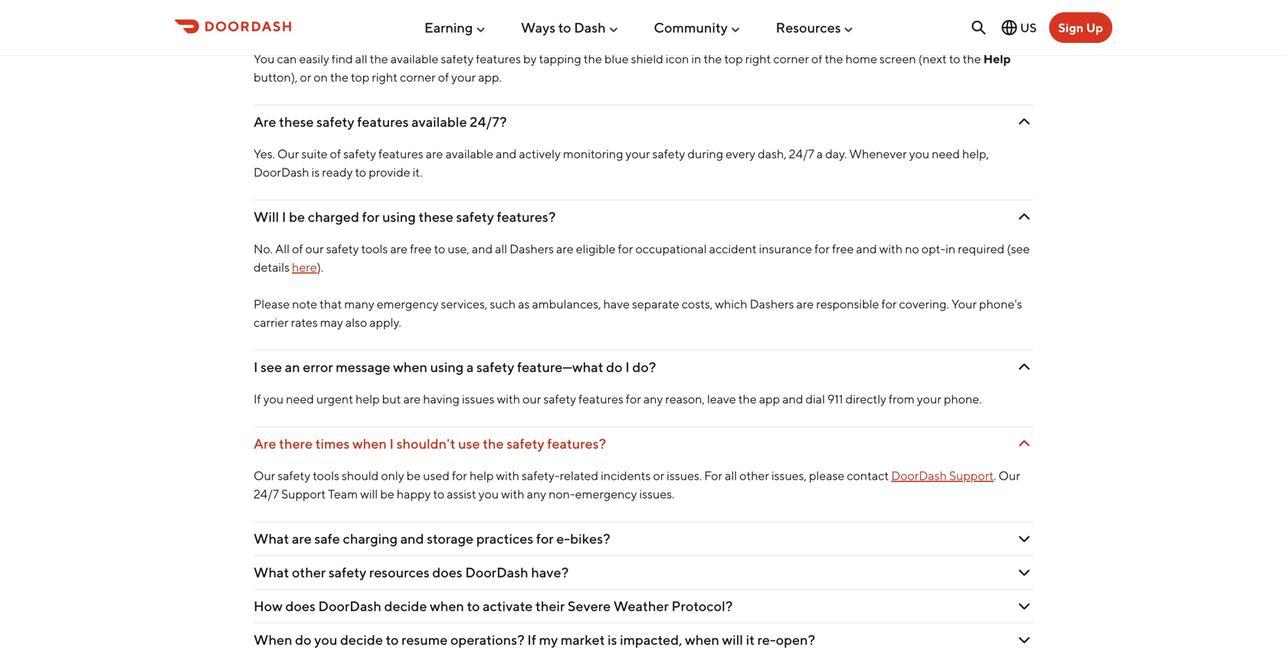 Task type: locate. For each thing, give the bounding box(es) containing it.
do right when
[[295, 632, 312, 648]]

1 vertical spatial find
[[332, 51, 353, 66]]

using up having
[[430, 359, 464, 375]]

chevron down image for weather
[[1015, 597, 1034, 615]]

is
[[312, 165, 320, 179], [608, 632, 617, 648]]

0 vertical spatial in
[[692, 51, 702, 66]]

ready
[[322, 165, 353, 179]]

weather
[[614, 598, 669, 614]]

dashers right which
[[750, 297, 794, 311]]

there
[[279, 435, 313, 452]]

0 vertical spatial do
[[285, 18, 302, 35]]

0 horizontal spatial in
[[692, 51, 702, 66]]

1 vertical spatial these
[[419, 208, 454, 225]]

other left issues,
[[740, 468, 769, 483]]

resume
[[402, 632, 448, 648]]

0 horizontal spatial your
[[452, 70, 476, 84]]

our down the 'feature—what'
[[523, 392, 541, 406]]

free down will i be charged for using these safety features?
[[410, 241, 432, 256]]

3 chevron down image from the top
[[1015, 563, 1034, 582]]

1 horizontal spatial all
[[495, 241, 507, 256]]

0 vertical spatial our
[[305, 241, 324, 256]]

available left 24/7?
[[412, 113, 467, 130]]

2 vertical spatial available
[[446, 146, 494, 161]]

1 horizontal spatial corner
[[774, 51, 809, 66]]

see
[[261, 359, 282, 375]]

for inside please note that many emergency services, such as ambulances, have separate costs, which dashers are responsible for covering. your phone's carrier rates may also apply.
[[882, 297, 897, 311]]

our
[[305, 241, 324, 256], [523, 392, 541, 406]]

urgent
[[316, 392, 353, 406]]

2 vertical spatial be
[[380, 487, 395, 501]]

be
[[289, 208, 305, 225], [407, 468, 421, 483], [380, 487, 395, 501]]

to inside 'link'
[[558, 19, 571, 36]]

bikes?
[[570, 530, 611, 547]]

1 horizontal spatial if
[[528, 632, 536, 648]]

1 horizontal spatial a
[[817, 146, 823, 161]]

0 vertical spatial need
[[932, 146, 960, 161]]

0 horizontal spatial help
[[356, 392, 380, 406]]

to inside yes. our suite of safety features are available and actively monitoring your safety during every dash, 24/7 a day. whenever you need help, doordash is ready to provide it.
[[355, 165, 367, 179]]

find right easily at left top
[[332, 51, 353, 66]]

top
[[725, 51, 743, 66], [351, 70, 370, 84]]

0 horizontal spatial 24/7
[[254, 487, 279, 501]]

to left use,
[[434, 241, 445, 256]]

dashers up as
[[510, 241, 554, 256]]

0 vertical spatial are
[[254, 113, 276, 130]]

1 horizontal spatial any
[[644, 392, 663, 406]]

available down earning
[[391, 51, 439, 66]]

1 horizontal spatial decide
[[384, 598, 427, 614]]

globe line image
[[1001, 18, 1019, 37]]

emergency
[[377, 297, 439, 311], [575, 487, 637, 501]]

operations?
[[451, 632, 525, 648]]

a up issues
[[467, 359, 474, 375]]

are left eligible
[[556, 241, 574, 256]]

chevron down image for are these safety features available 24/7?
[[1015, 113, 1034, 131]]

0 vertical spatial find
[[312, 18, 336, 35]]

your right from
[[917, 392, 942, 406]]

with right issues
[[497, 392, 520, 406]]

is right 'market'
[[608, 632, 617, 648]]

find for all
[[332, 51, 353, 66]]

0 horizontal spatial does
[[285, 598, 316, 614]]

how
[[254, 18, 283, 35], [254, 598, 283, 614]]

all right use,
[[495, 241, 507, 256]]

safety left during
[[653, 146, 685, 161]]

if left my
[[528, 632, 536, 648]]

2 horizontal spatial all
[[725, 468, 737, 483]]

no. all of our safety tools are free to use, and all dashers are eligible for occupational accident insurance for free and with no opt-in required
[[254, 241, 1007, 256]]

to right (next
[[949, 51, 961, 66]]

1 vertical spatial tools
[[313, 468, 339, 483]]

have?
[[531, 564, 569, 581]]

issues. left the for
[[667, 468, 702, 483]]

0 vertical spatial top
[[725, 51, 743, 66]]

you right whenever
[[910, 146, 930, 161]]

24/7
[[789, 146, 815, 161], [254, 487, 279, 501]]

using
[[382, 208, 416, 225], [430, 359, 464, 375]]

do?
[[633, 359, 656, 375]]

our for suite
[[277, 146, 299, 161]]

yes. our suite of safety features are available and actively monitoring your safety during every dash, 24/7 a day. whenever you need help, doordash is ready to provide it.
[[254, 146, 989, 179]]

of inside yes. our suite of safety features are available and actively monitoring your safety during every dash, 24/7 a day. whenever you need help, doordash is ready to provide it.
[[330, 146, 341, 161]]

0 vertical spatial tools
[[361, 241, 388, 256]]

is inside yes. our suite of safety features are available and actively monitoring your safety during every dash, 24/7 a day. whenever you need help, doordash is ready to provide it.
[[312, 165, 320, 179]]

1 vertical spatial what
[[254, 564, 289, 581]]

1 vertical spatial 24/7
[[254, 487, 279, 501]]

you can easily find all the available safety features by tapping the blue shield icon in the top right corner of the home screen (next to the help button), or on the top right corner of your app.
[[254, 51, 1011, 84]]

decide for to
[[340, 632, 383, 648]]

for down do?
[[626, 392, 641, 406]]

safety-
[[522, 468, 560, 483]]

our inside . our 24/7 support team will be happy to assist you with any non-emergency issues.
[[999, 468, 1021, 483]]

need inside yes. our suite of safety features are available and actively monitoring your safety during every dash, 24/7 a day. whenever you need help, doordash is ready to provide it.
[[932, 146, 960, 161]]

do
[[285, 18, 302, 35], [606, 359, 623, 375], [295, 632, 312, 648]]

but
[[382, 392, 401, 406]]

0 vertical spatial all
[[355, 51, 368, 66]]

or left on at the left of the page
[[300, 70, 311, 84]]

how up when
[[254, 598, 283, 614]]

3 chevron down image from the top
[[1015, 435, 1034, 453]]

1 horizontal spatial in
[[946, 241, 956, 256]]

1 chevron down image from the top
[[1015, 18, 1034, 36]]

resources link
[[776, 13, 855, 42]]

(next
[[919, 51, 947, 66]]

or right incidents
[[653, 468, 665, 483]]

0 horizontal spatial free
[[410, 241, 432, 256]]

1 horizontal spatial these
[[419, 208, 454, 225]]

are down will i be charged for using these safety features?
[[390, 241, 408, 256]]

0 vertical spatial if
[[254, 392, 261, 406]]

available inside you can easily find all the available safety features by tapping the blue shield icon in the top right corner of the home screen (next to the help button), or on the top right corner of your app.
[[391, 51, 439, 66]]

0 horizontal spatial emergency
[[377, 297, 439, 311]]

to left dash
[[558, 19, 571, 36]]

details
[[254, 260, 290, 274]]

0 horizontal spatial our
[[305, 241, 324, 256]]

need left help,
[[932, 146, 960, 161]]

when up should
[[353, 435, 387, 452]]

0 vertical spatial does
[[432, 564, 463, 581]]

1 vertical spatial are
[[254, 435, 276, 452]]

0 vertical spatial support
[[950, 468, 994, 483]]

safe
[[315, 530, 340, 547]]

1 horizontal spatial other
[[740, 468, 769, 483]]

safety up issues
[[477, 359, 515, 375]]

it
[[746, 632, 755, 648]]

do up can on the left
[[285, 18, 302, 35]]

4 chevron down image from the top
[[1015, 530, 1034, 548]]

our
[[277, 146, 299, 161], [254, 468, 275, 483], [999, 468, 1021, 483]]

assist
[[447, 487, 476, 501]]

0 horizontal spatial will
[[360, 487, 378, 501]]

1 horizontal spatial top
[[725, 51, 743, 66]]

a inside yes. our suite of safety features are available and actively monitoring your safety during every dash, 24/7 a day. whenever you need help, doordash is ready to provide it.
[[817, 146, 823, 161]]

and inside yes. our suite of safety features are available and actively monitoring your safety during every dash, 24/7 a day. whenever you need help, doordash is ready to provide it.
[[496, 146, 517, 161]]

1 how from the top
[[254, 18, 283, 35]]

0 horizontal spatial using
[[382, 208, 416, 225]]

you right 'assist'
[[479, 487, 499, 501]]

0 vertical spatial emergency
[[377, 297, 439, 311]]

1 horizontal spatial right
[[746, 51, 771, 66]]

message
[[336, 359, 390, 375]]

free up responsible
[[832, 241, 854, 256]]

0 horizontal spatial support
[[281, 487, 326, 501]]

0 vertical spatial what
[[254, 530, 289, 547]]

1 vertical spatial a
[[467, 359, 474, 375]]

issues. down incidents
[[640, 487, 675, 501]]

how up you
[[254, 18, 283, 35]]

0 vertical spatial 24/7
[[789, 146, 815, 161]]

available down 24/7?
[[446, 146, 494, 161]]

any down safety- at the bottom left
[[527, 487, 547, 501]]

2 how from the top
[[254, 598, 283, 614]]

2 are from the top
[[254, 435, 276, 452]]

chevron down image for features?
[[1015, 435, 1034, 453]]

safety
[[363, 18, 401, 35], [441, 51, 474, 66], [317, 113, 355, 130], [343, 146, 376, 161], [653, 146, 685, 161], [456, 208, 494, 225], [326, 241, 359, 256], [477, 359, 515, 375], [544, 392, 576, 406], [507, 435, 545, 452], [278, 468, 311, 483], [329, 564, 367, 581]]

safety up ready
[[343, 146, 376, 161]]

1 horizontal spatial free
[[832, 241, 854, 256]]

any inside . our 24/7 support team will be happy to assist you with any non-emergency issues.
[[527, 487, 547, 501]]

their
[[536, 598, 565, 614]]

1 what from the top
[[254, 530, 289, 547]]

need down an
[[286, 392, 314, 406]]

4 chevron down image from the top
[[1015, 631, 1034, 649]]

1 vertical spatial any
[[527, 487, 547, 501]]

can
[[277, 51, 297, 66]]

find inside you can easily find all the available safety features by tapping the blue shield icon in the top right corner of the home screen (next to the help button), or on the top right corner of your app.
[[332, 51, 353, 66]]

all
[[275, 241, 290, 256]]

1 vertical spatial issues.
[[640, 487, 675, 501]]

help up 'assist'
[[470, 468, 494, 483]]

decide for when
[[384, 598, 427, 614]]

are for are there times when i shouldn't use the safety features?
[[254, 435, 276, 452]]

0 vertical spatial other
[[740, 468, 769, 483]]

chevron down image
[[1015, 18, 1034, 36], [1015, 208, 1034, 226], [1015, 435, 1034, 453], [1015, 530, 1034, 548], [1015, 597, 1034, 615]]

all inside you can easily find all the available safety features by tapping the blue shield icon in the top right corner of the home screen (next to the help button), or on the top right corner of your app.
[[355, 51, 368, 66]]

icon
[[666, 51, 689, 66]]

to right ready
[[355, 165, 367, 179]]

your right monitoring
[[626, 146, 650, 161]]

2 what from the top
[[254, 564, 289, 581]]

use
[[458, 435, 480, 452]]

0 horizontal spatial or
[[300, 70, 311, 84]]

when
[[393, 359, 428, 375], [353, 435, 387, 452], [430, 598, 464, 614], [685, 632, 720, 648]]

please
[[254, 297, 290, 311]]

5 chevron down image from the top
[[1015, 597, 1034, 615]]

1 vertical spatial right
[[372, 70, 398, 84]]

is down suite
[[312, 165, 320, 179]]

used
[[423, 468, 450, 483]]

do for operations?
[[295, 632, 312, 648]]

0 horizontal spatial right
[[372, 70, 398, 84]]

0 vertical spatial decide
[[384, 598, 427, 614]]

of right all
[[292, 241, 303, 256]]

1 horizontal spatial help
[[470, 468, 494, 483]]

2 vertical spatial do
[[295, 632, 312, 648]]

2 chevron down image from the top
[[1015, 358, 1034, 376]]

if you need urgent help but are having issues with our safety features for any reason, leave the app and dial 911 directly from your phone.
[[254, 392, 982, 406]]

help
[[984, 51, 1011, 66]]

0 horizontal spatial our
[[254, 468, 275, 483]]

1 vertical spatial does
[[285, 598, 316, 614]]

are inside please note that many emergency services, such as ambulances, have separate costs, which dashers are responsible for covering. your phone's carrier rates may also apply.
[[797, 297, 814, 311]]

how for how does doordash decide when to activate their severe weather protocol?
[[254, 598, 283, 614]]

0 vertical spatial will
[[360, 487, 378, 501]]

are down are these safety features available 24/7? on the left top
[[426, 146, 443, 161]]

safety up safety- at the bottom left
[[507, 435, 545, 452]]

1 horizontal spatial our
[[277, 146, 299, 161]]

0 horizontal spatial any
[[527, 487, 547, 501]]

0 vertical spatial available
[[391, 51, 439, 66]]

if down see
[[254, 392, 261, 406]]

when up but
[[393, 359, 428, 375]]

doordash down resources
[[318, 598, 382, 614]]

activate
[[483, 598, 533, 614]]

earning link
[[425, 13, 487, 42]]

yes.
[[254, 146, 275, 161]]

and up what other safety resources does doordash have? at the bottom
[[401, 530, 424, 547]]

earning
[[425, 19, 473, 36]]

1 are from the top
[[254, 113, 276, 130]]

directly
[[846, 392, 887, 406]]

0 horizontal spatial need
[[286, 392, 314, 406]]

sign
[[1059, 20, 1084, 35]]

support
[[950, 468, 994, 483], [281, 487, 326, 501]]

0 vertical spatial issues.
[[667, 468, 702, 483]]

as
[[518, 297, 530, 311]]

are up yes.
[[254, 113, 276, 130]]

your inside you can easily find all the available safety features by tapping the blue shield icon in the top right corner of the home screen (next to the help button), or on the top right corner of your app.
[[452, 70, 476, 84]]

top right on at the left of the page
[[351, 70, 370, 84]]

open?
[[776, 632, 816, 648]]

available
[[391, 51, 439, 66], [412, 113, 467, 130], [446, 146, 494, 161]]

community
[[654, 19, 728, 36]]

will down should
[[360, 487, 378, 501]]

shouldn't
[[397, 435, 456, 452]]

1 horizontal spatial emergency
[[575, 487, 637, 501]]

these up suite
[[279, 113, 314, 130]]

0 vertical spatial a
[[817, 146, 823, 161]]

features inside yes. our suite of safety features are available and actively monitoring your safety during every dash, 24/7 a day. whenever you need help, doordash is ready to provide it.
[[379, 146, 424, 161]]

1 horizontal spatial be
[[380, 487, 395, 501]]

1 chevron down image from the top
[[1015, 113, 1034, 131]]

what
[[254, 530, 289, 547], [254, 564, 289, 581]]

support inside . our 24/7 support team will be happy to assist you with any non-emergency issues.
[[281, 487, 326, 501]]

many
[[344, 297, 375, 311]]

help left but
[[356, 392, 380, 406]]

practices
[[476, 530, 534, 547]]

charging
[[343, 530, 398, 547]]

safety up suite
[[317, 113, 355, 130]]

1 horizontal spatial your
[[626, 146, 650, 161]]

emergency up apply.
[[377, 297, 439, 311]]

issues. inside . our 24/7 support team will be happy to assist you with any non-emergency issues.
[[640, 487, 675, 501]]

doordash down yes.
[[254, 165, 309, 179]]

decide left resume
[[340, 632, 383, 648]]

our inside yes. our suite of safety features are available and actively monitoring your safety during every dash, 24/7 a day. whenever you need help, doordash is ready to provide it.
[[277, 146, 299, 161]]

our up ).
[[305, 241, 324, 256]]

1 horizontal spatial using
[[430, 359, 464, 375]]

does down storage
[[432, 564, 463, 581]]

or
[[300, 70, 311, 84], [653, 468, 665, 483]]

1 free from the left
[[410, 241, 432, 256]]

0 vertical spatial be
[[289, 208, 305, 225]]

0 horizontal spatial other
[[292, 564, 326, 581]]

charged
[[308, 208, 359, 225]]

to inside you can easily find all the available safety features by tapping the blue shield icon in the top right corner of the home screen (next to the help button), or on the top right corner of your app.
[[949, 51, 961, 66]]

0 vertical spatial how
[[254, 18, 283, 35]]

1 vertical spatial be
[[407, 468, 421, 483]]

be inside . our 24/7 support team will be happy to assist you with any non-emergency issues.
[[380, 487, 395, 501]]

1 horizontal spatial 24/7
[[789, 146, 815, 161]]

0 vertical spatial or
[[300, 70, 311, 84]]

you
[[910, 146, 930, 161], [263, 392, 284, 406], [479, 487, 499, 501], [314, 632, 337, 648]]

for right eligible
[[618, 241, 633, 256]]

1 vertical spatial decide
[[340, 632, 383, 648]]

0 vertical spatial is
[[312, 165, 320, 179]]

1 horizontal spatial dashers
[[750, 297, 794, 311]]

having
[[423, 392, 460, 406]]

resources
[[776, 19, 841, 36]]

what up when
[[254, 564, 289, 581]]

button),
[[254, 70, 298, 84]]

with down safety- at the bottom left
[[501, 487, 525, 501]]

and left actively
[[496, 146, 517, 161]]

all right the for
[[725, 468, 737, 483]]

any left the reason,
[[644, 392, 663, 406]]

of
[[812, 51, 823, 66], [438, 70, 449, 84], [330, 146, 341, 161], [292, 241, 303, 256]]

in left required
[[946, 241, 956, 256]]

shield
[[631, 51, 664, 66]]

safety left earning
[[363, 18, 401, 35]]

monitoring
[[563, 146, 623, 161]]

ways to dash
[[521, 19, 606, 36]]

feature—what
[[517, 359, 604, 375]]

to down used
[[433, 487, 445, 501]]

chevron down image
[[1015, 113, 1034, 131], [1015, 358, 1034, 376], [1015, 563, 1034, 582], [1015, 631, 1034, 649]]

are left the there
[[254, 435, 276, 452]]

safety down earning link
[[441, 51, 474, 66]]

or inside you can easily find all the available safety features by tapping the blue shield icon in the top right corner of the home screen (next to the help button), or on the top right corner of your app.
[[300, 70, 311, 84]]

be down only
[[380, 487, 395, 501]]

i left see
[[254, 359, 258, 375]]

need
[[932, 146, 960, 161], [286, 392, 314, 406]]

corner down earning
[[400, 70, 436, 84]]

contact
[[847, 468, 889, 483]]

and left dial
[[783, 392, 804, 406]]

0 horizontal spatial dashers
[[510, 241, 554, 256]]

1 horizontal spatial our
[[523, 392, 541, 406]]

2 chevron down image from the top
[[1015, 208, 1034, 226]]

0 vertical spatial your
[[452, 70, 476, 84]]

does up when
[[285, 598, 316, 614]]

phone's
[[980, 297, 1023, 311]]

i up only
[[390, 435, 394, 452]]



Task type: describe. For each thing, give the bounding box(es) containing it.
safety down the there
[[278, 468, 311, 483]]

doordash inside yes. our suite of safety features are available and actively monitoring your safety during every dash, 24/7 a day. whenever you need help, doordash is ready to provide it.
[[254, 165, 309, 179]]

0 vertical spatial using
[[382, 208, 416, 225]]

1 horizontal spatial tools
[[361, 241, 388, 256]]

of down resources link
[[812, 51, 823, 66]]

should
[[342, 468, 379, 483]]

here link
[[292, 260, 317, 274]]

find for the
[[312, 18, 336, 35]]

0 horizontal spatial be
[[289, 208, 305, 225]]

1 vertical spatial will
[[722, 632, 743, 648]]

apply.
[[370, 315, 401, 330]]

0 vertical spatial corner
[[774, 51, 809, 66]]

provide
[[369, 165, 410, 179]]

available inside yes. our suite of safety features are available and actively monitoring your safety during every dash, 24/7 a day. whenever you need help, doordash is ready to provide it.
[[446, 146, 494, 161]]

dash
[[574, 19, 606, 36]]

here ).
[[292, 260, 324, 274]]

suite
[[302, 146, 328, 161]]

1 vertical spatial if
[[528, 632, 536, 648]]

will inside . our 24/7 support team will be happy to assist you with any non-emergency issues.
[[360, 487, 378, 501]]

in inside you can easily find all the available safety features by tapping the blue shield icon in the top right corner of the home screen (next to the help button), or on the top right corner of your app.
[[692, 51, 702, 66]]

i left do?
[[626, 359, 630, 375]]

2 horizontal spatial your
[[917, 392, 942, 406]]

of left app.
[[438, 70, 449, 84]]

doordash support link
[[892, 468, 994, 483]]

non-
[[549, 487, 575, 501]]

are left safe on the left bottom of page
[[292, 530, 312, 547]]

please
[[809, 468, 845, 483]]

your inside yes. our suite of safety features are available and actively monitoring your safety during every dash, 24/7 a day. whenever you need help, doordash is ready to provide it.
[[626, 146, 650, 161]]

what for what other safety resources does doordash have?
[[254, 564, 289, 581]]

from
[[889, 392, 915, 406]]

. our 24/7 support team will be happy to assist you with any non-emergency issues.
[[254, 468, 1021, 501]]

emergency inside please note that many emergency services, such as ambulances, have separate costs, which dashers are responsible for covering. your phone's carrier rates may also apply.
[[377, 297, 439, 311]]

safety down charged
[[326, 241, 359, 256]]

covering.
[[899, 297, 950, 311]]

what for what are safe charging and storage practices for e-bikes?
[[254, 530, 289, 547]]

accident
[[709, 241, 757, 256]]

no.
[[254, 241, 273, 256]]

only
[[381, 468, 404, 483]]

1 vertical spatial do
[[606, 359, 623, 375]]

how does doordash decide when to activate their severe weather protocol?
[[254, 598, 733, 614]]

(see details
[[254, 241, 1030, 274]]

doordash right contact
[[892, 468, 947, 483]]

2 vertical spatial all
[[725, 468, 737, 483]]

are for are these safety features available 24/7?
[[254, 113, 276, 130]]

to left resume
[[386, 632, 399, 648]]

24/7 inside . our 24/7 support team will be happy to assist you with any non-emergency issues.
[[254, 487, 279, 501]]

please note that many emergency services, such as ambulances, have separate costs, which dashers are responsible for covering. your phone's carrier rates may also apply.
[[254, 297, 1023, 330]]

and left no
[[857, 241, 877, 256]]

for right insurance
[[815, 241, 830, 256]]

features inside you can easily find all the available safety features by tapping the blue shield icon in the top right corner of the home screen (next to the help button), or on the top right corner of your app.
[[476, 51, 521, 66]]

2 horizontal spatial be
[[407, 468, 421, 483]]

(see
[[1007, 241, 1030, 256]]

for right charged
[[362, 208, 380, 225]]

0 vertical spatial features?
[[403, 18, 462, 35]]

day.
[[826, 146, 847, 161]]

home
[[846, 51, 878, 66]]

24/7?
[[470, 113, 507, 130]]

during
[[688, 146, 724, 161]]

chevron down image for what other safety resources does doordash have?
[[1015, 563, 1034, 582]]

related
[[560, 468, 599, 483]]

1 vertical spatial all
[[495, 241, 507, 256]]

impacted,
[[620, 632, 683, 648]]

0 horizontal spatial if
[[254, 392, 261, 406]]

safety inside you can easily find all the available safety features by tapping the blue shield icon in the top right corner of the home screen (next to the help button), or on the top right corner of your app.
[[441, 51, 474, 66]]

by
[[523, 51, 537, 66]]

incidents
[[601, 468, 651, 483]]

market
[[561, 632, 605, 648]]

eligible
[[576, 241, 616, 256]]

when up resume
[[430, 598, 464, 614]]

doordash up how does doordash decide when to activate their severe weather protocol? at the bottom of the page
[[465, 564, 529, 581]]

have
[[604, 297, 630, 311]]

when down protocol?
[[685, 632, 720, 648]]

dial
[[806, 392, 825, 406]]

you down see
[[263, 392, 284, 406]]

2 free from the left
[[832, 241, 854, 256]]

carrier
[[254, 315, 289, 330]]

issues
[[462, 392, 495, 406]]

with left safety- at the bottom left
[[496, 468, 520, 483]]

e-
[[557, 530, 570, 547]]

costs,
[[682, 297, 713, 311]]

when do you decide to resume operations? if my market is impacted, when will it re-open?
[[254, 632, 816, 648]]

use,
[[448, 241, 470, 256]]

with left no
[[880, 241, 903, 256]]

and right use,
[[472, 241, 493, 256]]

every
[[726, 146, 756, 161]]

will
[[254, 208, 279, 225]]

0 horizontal spatial these
[[279, 113, 314, 130]]

what other safety resources does doordash have?
[[254, 564, 569, 581]]

do for features?
[[285, 18, 302, 35]]

1 horizontal spatial is
[[608, 632, 617, 648]]

happy
[[397, 487, 431, 501]]

.
[[994, 468, 997, 483]]

ambulances,
[[532, 297, 601, 311]]

dash,
[[758, 146, 787, 161]]

safety down safe on the left bottom of page
[[329, 564, 367, 581]]

required
[[958, 241, 1005, 256]]

0 horizontal spatial tools
[[313, 468, 339, 483]]

1 vertical spatial other
[[292, 564, 326, 581]]

for left "e-" in the bottom left of the page
[[536, 530, 554, 547]]

dashers inside please note that many emergency services, such as ambulances, have separate costs, which dashers are responsible for covering. your phone's carrier rates may also apply.
[[750, 297, 794, 311]]

1 horizontal spatial support
[[950, 468, 994, 483]]

emergency inside . our 24/7 support team will be happy to assist you with any non-emergency issues.
[[575, 487, 637, 501]]

0 vertical spatial right
[[746, 51, 771, 66]]

team
[[328, 487, 358, 501]]

re-
[[758, 632, 776, 648]]

safety down the 'feature—what'
[[544, 392, 576, 406]]

to left "activate"
[[467, 598, 480, 614]]

i right will
[[282, 208, 286, 225]]

1 vertical spatial available
[[412, 113, 467, 130]]

1 vertical spatial features?
[[497, 208, 556, 225]]

you inside . our 24/7 support team will be happy to assist you with any non-emergency issues.
[[479, 487, 499, 501]]

are there times when i shouldn't use the safety features?
[[254, 435, 606, 452]]

ways
[[521, 19, 556, 36]]

occupational
[[636, 241, 707, 256]]

are inside yes. our suite of safety features are available and actively monitoring your safety during every dash, 24/7 a day. whenever you need help, doordash is ready to provide it.
[[426, 146, 443, 161]]

also
[[346, 315, 367, 330]]

1 vertical spatial our
[[523, 392, 541, 406]]

1 horizontal spatial or
[[653, 468, 665, 483]]

phone.
[[944, 392, 982, 406]]

help,
[[963, 146, 989, 161]]

app
[[759, 392, 780, 406]]

i see an error message when using a safety feature—what do i do?
[[254, 359, 656, 375]]

reason,
[[666, 392, 705, 406]]

community link
[[654, 13, 742, 42]]

are right but
[[403, 392, 421, 406]]

which
[[715, 297, 748, 311]]

ways to dash link
[[521, 13, 620, 42]]

opt-
[[922, 241, 946, 256]]

2 vertical spatial features?
[[547, 435, 606, 452]]

protocol?
[[672, 598, 733, 614]]

with inside . our 24/7 support team will be happy to assist you with any non-emergency issues.
[[501, 487, 525, 501]]

responsible
[[816, 297, 880, 311]]

1 vertical spatial help
[[470, 468, 494, 483]]

chevron down image for i see an error message when using a safety feature—what do i do?
[[1015, 358, 1034, 376]]

you inside yes. our suite of safety features are available and actively monitoring your safety during every dash, 24/7 a day. whenever you need help, doordash is ready to provide it.
[[910, 146, 930, 161]]

how do i find the safety features?
[[254, 18, 462, 35]]

sign up
[[1059, 20, 1104, 35]]

our for 24/7
[[999, 468, 1021, 483]]

chevron down image for when do you decide to resume operations? if my market is impacted, when will it re-open?
[[1015, 631, 1034, 649]]

for
[[705, 468, 723, 483]]

note
[[292, 297, 317, 311]]

1 horizontal spatial does
[[432, 564, 463, 581]]

you right when
[[314, 632, 337, 648]]

that
[[320, 297, 342, 311]]

chevron down image for bikes?
[[1015, 530, 1034, 548]]

1 vertical spatial using
[[430, 359, 464, 375]]

resources
[[369, 564, 430, 581]]

blue
[[605, 51, 629, 66]]

your
[[952, 297, 977, 311]]

24/7 inside yes. our suite of safety features are available and actively monitoring your safety during every dash, 24/7 a day. whenever you need help, doordash is ready to provide it.
[[789, 146, 815, 161]]

it.
[[413, 165, 423, 179]]

separate
[[632, 297, 680, 311]]

services,
[[441, 297, 488, 311]]

1 vertical spatial top
[[351, 70, 370, 84]]

how for how do i find the safety features?
[[254, 18, 283, 35]]

1 vertical spatial corner
[[400, 70, 436, 84]]

i up easily at left top
[[305, 18, 309, 35]]

to inside . our 24/7 support team will be happy to assist you with any non-emergency issues.
[[433, 487, 445, 501]]

0 vertical spatial dashers
[[510, 241, 554, 256]]

safety up use,
[[456, 208, 494, 225]]

issues,
[[772, 468, 807, 483]]

will i be charged for using these safety features?
[[254, 208, 556, 225]]

on
[[314, 70, 328, 84]]

1 vertical spatial need
[[286, 392, 314, 406]]

for up 'assist'
[[452, 468, 467, 483]]

0 horizontal spatial a
[[467, 359, 474, 375]]

0 vertical spatial help
[[356, 392, 380, 406]]

are these safety features available 24/7?
[[254, 113, 507, 130]]



Task type: vqa. For each thing, say whether or not it's contained in the screenshot.
shouldn't
yes



